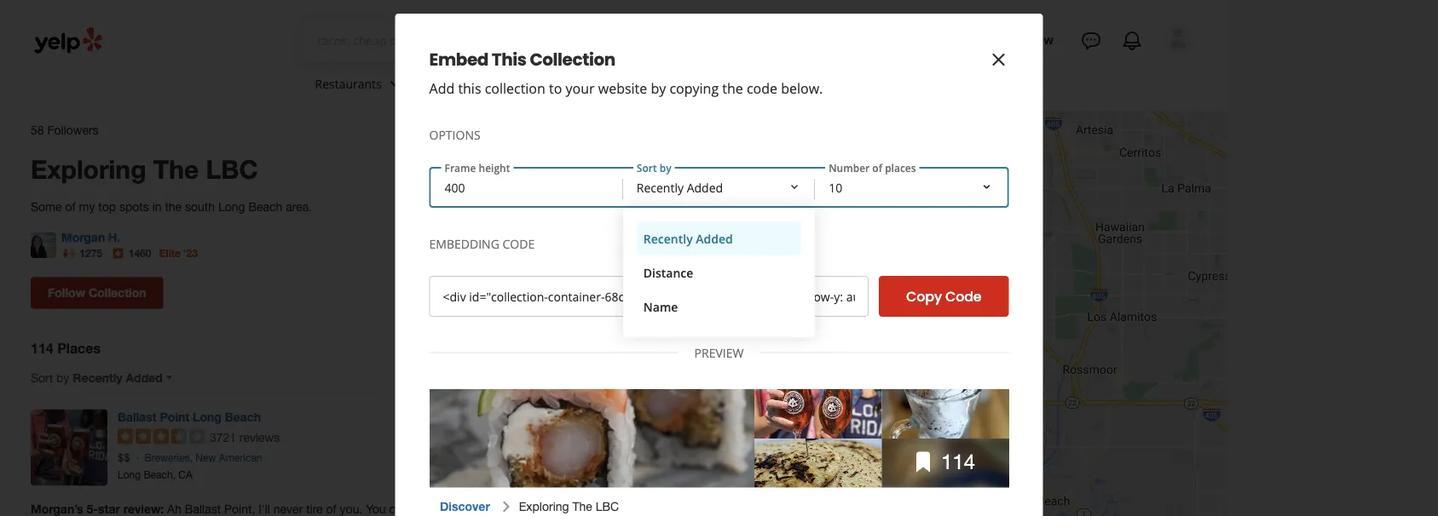 Task type: locate. For each thing, give the bounding box(es) containing it.
exploring the lbc
[[31, 153, 258, 184]]

collection down embed collection link
[[530, 293, 583, 308]]

code for embedding code
[[503, 236, 535, 252]]

collection inside the follow collection button
[[89, 286, 146, 300]]

1 horizontal spatial by
[[651, 79, 666, 98]]

a
[[1003, 31, 1010, 47]]

1 vertical spatial added
[[126, 371, 163, 385]]

1460
[[129, 248, 151, 259]]

58 followers
[[31, 123, 99, 137]]

embed collection link
[[488, 278, 583, 292]]

1 horizontal spatial recently
[[644, 231, 693, 247]]

code up embed collection link
[[503, 236, 535, 252]]

code for copy code
[[946, 287, 982, 307]]

1 vertical spatial long
[[193, 410, 222, 424]]

beach up 3721 reviews
[[225, 410, 261, 424]]

area.
[[286, 200, 312, 214]]

messages image
[[1081, 31, 1102, 51], [1081, 31, 1102, 51]]

embed inside dialog
[[429, 48, 489, 72]]

recently up the distance
[[644, 231, 693, 247]]

0 horizontal spatial by
[[56, 371, 69, 385]]

collection
[[530, 48, 616, 72], [530, 278, 583, 292], [89, 286, 146, 300], [530, 293, 583, 308]]

close image
[[989, 49, 1009, 70]]

h.
[[108, 230, 121, 245]]

1 vertical spatial by
[[56, 371, 69, 385]]

1 horizontal spatial the
[[723, 79, 743, 98]]

0 vertical spatial embed
[[429, 48, 489, 72]]

code
[[747, 79, 778, 98]]

copy code
[[906, 287, 982, 307]]

the
[[153, 153, 199, 184]]

some
[[31, 200, 62, 214]]

recently inside button
[[644, 231, 693, 247]]

collection up your
[[530, 48, 616, 72]]

map region
[[554, 0, 1427, 517]]

website
[[598, 79, 647, 98]]

0 vertical spatial added
[[696, 231, 733, 247]]

elite
[[159, 248, 181, 259]]

code inside "button"
[[946, 287, 982, 307]]

0 horizontal spatial recently
[[73, 371, 122, 385]]

0 horizontal spatial code
[[503, 236, 535, 252]]

recently
[[644, 231, 693, 247], [73, 371, 122, 385]]

star
[[98, 502, 120, 516]]

exploring
[[31, 153, 146, 184]]

write
[[969, 31, 1000, 47]]

long beach, ca
[[118, 469, 193, 481]]

the right in
[[165, 200, 182, 214]]

by right the sort at bottom left
[[56, 371, 69, 385]]

lbc
[[206, 153, 258, 184]]

breweries
[[145, 452, 190, 464]]

0 vertical spatial recently
[[644, 231, 693, 247]]

code
[[503, 236, 535, 252], [946, 287, 982, 307]]

1 vertical spatial recently
[[73, 371, 122, 385]]

code right the copy
[[946, 287, 982, 307]]

write a review
[[969, 31, 1054, 47]]

long up 3721
[[193, 410, 222, 424]]

added up ballast
[[126, 371, 163, 385]]

long
[[218, 200, 245, 214], [193, 410, 222, 424], [118, 469, 141, 481]]

copying
[[670, 79, 719, 98]]

beach left area.
[[249, 200, 283, 214]]

the
[[723, 79, 743, 98], [165, 200, 182, 214]]

ballast
[[118, 410, 157, 424]]

notifications image
[[1122, 31, 1143, 51]]

embed up this
[[429, 48, 489, 72]]

recently down places
[[73, 371, 122, 385]]

beach
[[249, 200, 283, 214], [225, 410, 261, 424]]

report collection link
[[490, 293, 583, 308]]

embed this collection dialog
[[0, 0, 1438, 517]]

long down $$
[[118, 469, 141, 481]]

embed
[[429, 48, 489, 72], [488, 278, 526, 292]]

review:
[[123, 502, 164, 516]]

tacos, cheap dinner, Max's text field
[[318, 32, 522, 49]]

added up distance button
[[696, 231, 733, 247]]

ca
[[179, 469, 193, 481]]

sort
[[31, 371, 53, 385]]

ballast point long beach link
[[118, 410, 261, 424]]

morgan h. link
[[61, 230, 121, 245]]

top
[[98, 200, 116, 214]]

embed inside embed collection report collection
[[488, 278, 526, 292]]

0 horizontal spatial the
[[165, 200, 182, 214]]

1 vertical spatial code
[[946, 287, 982, 307]]

3721 reviews
[[210, 431, 280, 445]]

the inside embed this collection dialog
[[723, 79, 743, 98]]

0 vertical spatial by
[[651, 79, 666, 98]]

1 vertical spatial the
[[165, 200, 182, 214]]

embed up report
[[488, 278, 526, 292]]

None search field
[[304, 20, 815, 61]]

1275
[[80, 248, 102, 259]]

the left code
[[723, 79, 743, 98]]

114
[[31, 341, 53, 357]]

1 vertical spatial beach
[[225, 410, 261, 424]]

long right south
[[218, 200, 245, 214]]

400 number field
[[431, 169, 623, 206]]

Number of places field
[[815, 169, 1007, 206]]

1 horizontal spatial code
[[946, 287, 982, 307]]

0 vertical spatial code
[[503, 236, 535, 252]]

recently added button
[[637, 222, 802, 256]]

1 vertical spatial embed
[[488, 278, 526, 292]]

collection down 1460
[[89, 286, 146, 300]]

by right website
[[651, 79, 666, 98]]

1 horizontal spatial added
[[696, 231, 733, 247]]

follow collection
[[48, 286, 146, 300]]

name button
[[637, 290, 802, 324]]

morgan's 5-star review: link
[[31, 502, 583, 517]]

0 vertical spatial the
[[723, 79, 743, 98]]

added
[[696, 231, 733, 247], [126, 371, 163, 385]]

by
[[651, 79, 666, 98], [56, 371, 69, 385]]



Task type: describe. For each thing, give the bounding box(es) containing it.
notifications image
[[1122, 31, 1143, 51]]

elite '23 link
[[159, 248, 198, 259]]

sort by recently added
[[31, 371, 163, 385]]

embed this collection
[[429, 48, 616, 72]]

point
[[160, 410, 189, 424]]

embed for embed collection report collection
[[488, 278, 526, 292]]

0 vertical spatial beach
[[249, 200, 283, 214]]

spots
[[119, 200, 149, 214]]

south
[[185, 200, 215, 214]]

breweries , new american
[[145, 452, 262, 464]]

this
[[492, 48, 527, 72]]

  text field
[[429, 276, 869, 317]]

below.
[[781, 79, 823, 98]]

some of my top spots in the south long beach area.
[[31, 200, 312, 214]]

0 vertical spatial long
[[218, 200, 245, 214]]

distance button
[[637, 256, 802, 290]]

3.5 star rating image
[[118, 429, 205, 445]]

preview
[[695, 345, 744, 361]]

close image
[[989, 49, 1009, 70]]

5-
[[87, 502, 98, 516]]

add this collection to your website by copying the code below.
[[429, 79, 823, 98]]

ballast point long beach image
[[31, 410, 107, 487]]

Sort by field
[[623, 169, 815, 338]]

morgan's
[[31, 502, 83, 516]]

copy code button
[[879, 276, 1009, 317]]

collection inside embed this collection dialog
[[530, 48, 616, 72]]

last updated 10/31/2023
[[446, 123, 583, 137]]

new
[[196, 452, 216, 464]]

0 horizontal spatial added
[[126, 371, 163, 385]]

morgan
[[61, 230, 105, 245]]

new american link
[[196, 452, 262, 464]]

report
[[490, 293, 526, 308]]

2 vertical spatial long
[[118, 469, 141, 481]]

embedding
[[429, 236, 500, 252]]

recently added
[[644, 231, 733, 247]]

3721
[[210, 431, 236, 445]]

morgan h. image
[[31, 233, 56, 258]]

add
[[429, 79, 455, 98]]

embed collection report collection
[[488, 278, 583, 308]]

review
[[1013, 31, 1054, 47]]

reviews
[[240, 431, 280, 445]]

embedding code
[[429, 236, 535, 252]]

copy
[[906, 287, 942, 307]]

your
[[566, 79, 595, 98]]

elite '23
[[159, 248, 198, 259]]

to
[[549, 79, 562, 98]]

followers
[[47, 123, 99, 137]]

this
[[458, 79, 481, 98]]

of
[[65, 200, 76, 214]]

114 places
[[31, 341, 101, 357]]

morgan's 5-star review:
[[31, 502, 167, 516]]

breweries link
[[145, 452, 190, 464]]

$$
[[118, 452, 131, 464]]

  text field
[[318, 32, 522, 50]]

american
[[219, 452, 262, 464]]

'23
[[183, 248, 198, 259]]

follow
[[48, 286, 85, 300]]

distance
[[644, 265, 694, 281]]

ballast point long beach
[[118, 410, 261, 424]]

collection up report collection link
[[530, 278, 583, 292]]

my
[[79, 200, 95, 214]]

by inside embed this collection dialog
[[651, 79, 666, 98]]

58
[[31, 123, 44, 137]]

write a review link
[[962, 24, 1061, 55]]

morgan h.
[[61, 230, 121, 245]]

,
[[190, 452, 193, 464]]

name
[[644, 299, 678, 315]]

options
[[429, 127, 481, 143]]

embed for embed this collection
[[429, 48, 489, 72]]

10/31/2023
[[522, 123, 583, 137]]

updated
[[472, 123, 519, 137]]

follow collection button
[[31, 278, 163, 309]]

in
[[152, 200, 162, 214]]

added inside button
[[696, 231, 733, 247]]

places
[[57, 341, 101, 357]]

beach,
[[144, 469, 176, 481]]

collection
[[485, 79, 546, 98]]

last
[[446, 123, 469, 137]]



Task type: vqa. For each thing, say whether or not it's contained in the screenshot.
Prohibition related to Prohibition Rooftop Bar & Grill Menu
no



